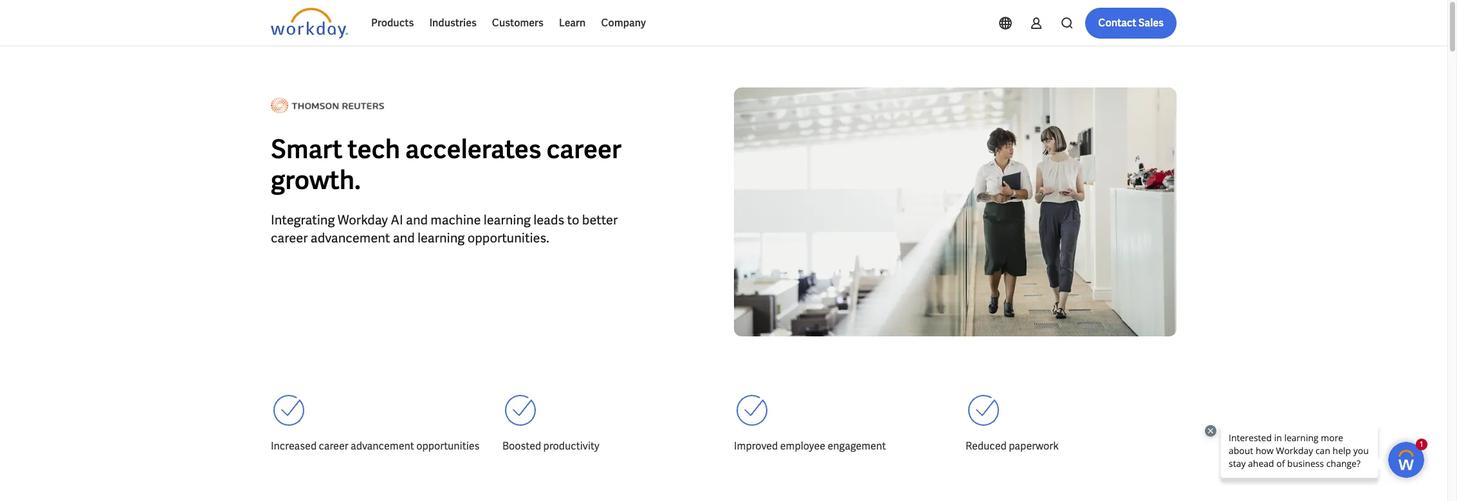 Task type: describe. For each thing, give the bounding box(es) containing it.
customers
[[492, 16, 544, 30]]

paperwork
[[1009, 439, 1059, 453]]

products
[[371, 16, 414, 30]]

reduced paperwork
[[966, 439, 1059, 453]]

growth.
[[271, 163, 361, 197]]

boosted productivity
[[502, 439, 599, 453]]

contact sales link
[[1086, 8, 1177, 39]]

ai
[[391, 212, 403, 228]]

go to the homepage image
[[271, 8, 348, 39]]

improved
[[734, 439, 778, 453]]

engagement
[[828, 439, 886, 453]]

to
[[567, 212, 579, 228]]

opportunities.
[[468, 230, 549, 246]]

leads
[[534, 212, 564, 228]]

learn button
[[551, 8, 593, 39]]

smart
[[271, 133, 342, 166]]

opportunities
[[416, 439, 480, 453]]

integrating workday ai and machine learning leads to better career advancement and learning opportunities.
[[271, 212, 618, 246]]

tech
[[348, 133, 400, 166]]

1 horizontal spatial career
[[319, 439, 348, 453]]



Task type: locate. For each thing, give the bounding box(es) containing it.
learning
[[484, 212, 531, 228], [418, 230, 465, 246]]

advancement
[[311, 230, 390, 246], [351, 439, 414, 453]]

improved employee engagement
[[734, 439, 886, 453]]

sales
[[1139, 16, 1164, 30]]

career inside 'integrating workday ai and machine learning leads to better career advancement and learning opportunities.'
[[271, 230, 308, 246]]

products button
[[364, 8, 422, 39]]

0 vertical spatial career
[[546, 133, 621, 166]]

1 horizontal spatial learning
[[484, 212, 531, 228]]

productivity
[[543, 439, 599, 453]]

0 horizontal spatial learning
[[418, 230, 465, 246]]

learning down machine
[[418, 230, 465, 246]]

accelerates
[[405, 133, 541, 166]]

machine
[[431, 212, 481, 228]]

better
[[582, 212, 618, 228]]

0 vertical spatial learning
[[484, 212, 531, 228]]

and
[[406, 212, 428, 228], [393, 230, 415, 246]]

learning up opportunities.
[[484, 212, 531, 228]]

contact sales
[[1098, 16, 1164, 30]]

1 vertical spatial and
[[393, 230, 415, 246]]

2 horizontal spatial career
[[546, 133, 621, 166]]

advancement inside 'integrating workday ai and machine learning leads to better career advancement and learning opportunities.'
[[311, 230, 390, 246]]

0 vertical spatial and
[[406, 212, 428, 228]]

0 horizontal spatial career
[[271, 230, 308, 246]]

customers button
[[484, 8, 551, 39]]

learn
[[559, 16, 586, 30]]

employee
[[780, 439, 825, 453]]

increased
[[271, 439, 317, 453]]

workday
[[338, 212, 388, 228]]

increased career advancement opportunities
[[271, 439, 480, 453]]

career
[[546, 133, 621, 166], [271, 230, 308, 246], [319, 439, 348, 453]]

industries
[[429, 16, 477, 30]]

1 vertical spatial advancement
[[351, 439, 414, 453]]

company button
[[593, 8, 654, 39]]

contact
[[1098, 16, 1137, 30]]

thomson reuters holdings inc. image
[[271, 87, 384, 124]]

integrating
[[271, 212, 335, 228]]

smart tech accelerates career growth.
[[271, 133, 621, 197]]

1 vertical spatial learning
[[418, 230, 465, 246]]

career inside smart tech accelerates career growth.
[[546, 133, 621, 166]]

0 vertical spatial advancement
[[311, 230, 390, 246]]

reduced
[[966, 439, 1007, 453]]

and down ai
[[393, 230, 415, 246]]

2 vertical spatial career
[[319, 439, 348, 453]]

industries button
[[422, 8, 484, 39]]

boosted
[[502, 439, 541, 453]]

company
[[601, 16, 646, 30]]

and right ai
[[406, 212, 428, 228]]

1 vertical spatial career
[[271, 230, 308, 246]]



Task type: vqa. For each thing, say whether or not it's contained in the screenshot.
Watch
no



